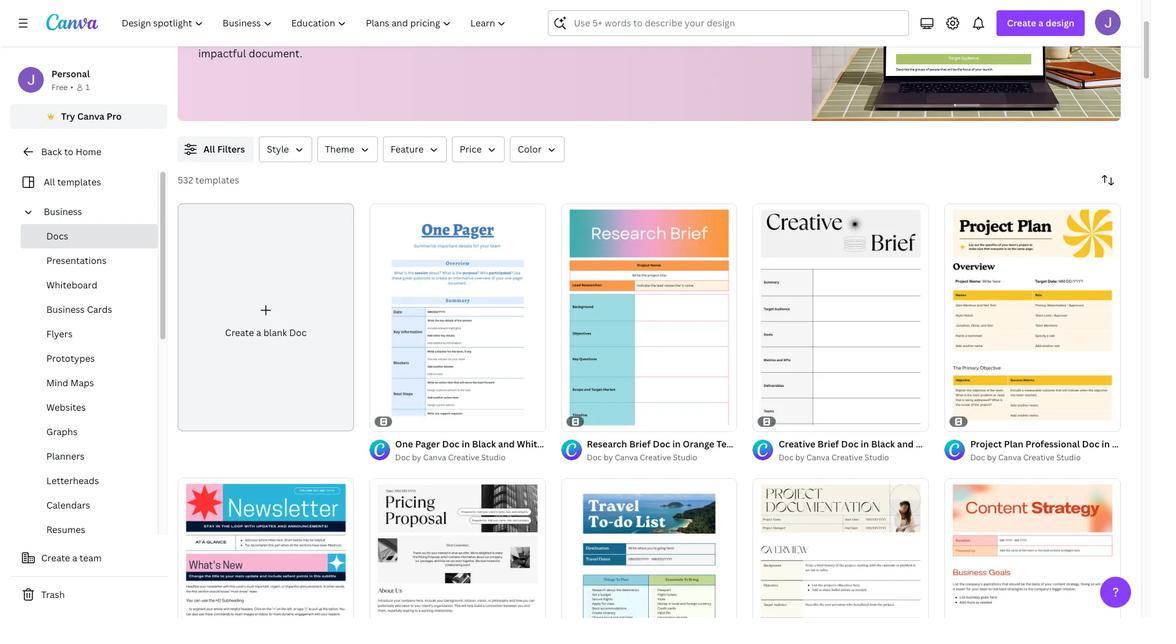 Task type: vqa. For each thing, say whether or not it's contained in the screenshot.
right the Canva
no



Task type: describe. For each thing, give the bounding box(es) containing it.
studio inside research brief doc in orange teal pink soft pastels style doc by canva creative studio
[[673, 452, 697, 463]]

theme
[[325, 143, 355, 155]]

document.
[[249, 46, 303, 61]]

theme button
[[317, 136, 378, 162]]

back to home link
[[10, 139, 167, 165]]

creative brief doc in black and white grey editorial style link
[[779, 437, 1029, 451]]

Sort by button
[[1095, 167, 1121, 193]]

resumes link
[[21, 518, 158, 542]]

business link
[[39, 200, 150, 224]]

feature
[[391, 143, 424, 155]]

research
[[587, 438, 627, 450]]

doc by canva creative studio link for project documentation professional doc in ivory dark brown warm classic style image
[[779, 451, 929, 464]]

visual
[[274, 13, 303, 27]]

design
[[452, 13, 485, 27]]

back to home
[[41, 146, 101, 158]]

price button
[[452, 136, 505, 162]]

Search search field
[[574, 11, 901, 35]]

calendars
[[46, 499, 90, 511]]

charts,
[[324, 30, 358, 44]]

an
[[559, 30, 571, 44]]

and
[[897, 438, 914, 450]]

presentations link
[[21, 249, 158, 273]]

pastels
[[778, 438, 810, 450]]

websites
[[46, 401, 86, 413]]

pro
[[107, 110, 122, 122]]

jacob simon image
[[1095, 10, 1121, 35]]

mind maps link
[[21, 371, 158, 395]]

free
[[52, 82, 68, 93]]

doc by canva creative studio for content strategy doc in pastel orange red light blue soft pastels style image's doc by canva creative studio "link"
[[970, 452, 1081, 463]]

create a design button
[[997, 10, 1085, 36]]

diagrams—everything
[[360, 30, 467, 44]]

try
[[61, 110, 75, 122]]

templates inside make beautiful visual documents with canva docs. design docs templates with photos, videos, graphics, charts, diagrams—everything you need to make an impactful document.
[[514, 13, 564, 27]]

create a blank doc
[[225, 327, 307, 339]]

a for design
[[1039, 17, 1044, 29]]

presentations
[[46, 254, 107, 267]]

creative brief doc in black and white grey editorial style image
[[753, 203, 929, 432]]

calendars link
[[21, 493, 158, 518]]

•
[[70, 82, 73, 93]]

make beautiful visual documents with canva docs. design docs templates with photos, videos, graphics, charts, diagrams—everything you need to make an impactful document.
[[198, 13, 588, 61]]

all templates link
[[18, 170, 150, 194]]

doc by canva creative studio for doc by canva creative studio "link" corresponding to pricing proposal professional doc in white black grey sleek monochrome style "image"
[[395, 452, 506, 463]]

all filters
[[203, 143, 245, 155]]

content strategy doc in pastel orange red light blue soft pastels style image
[[945, 478, 1121, 618]]

studio inside creative brief doc in black and white grey editorial style doc by canva creative studio
[[865, 452, 889, 463]]

photos,
[[198, 30, 236, 44]]

canva inside creative brief doc in black and white grey editorial style doc by canva creative studio
[[807, 452, 830, 463]]

cards
[[87, 303, 112, 315]]

make
[[531, 30, 557, 44]]

maps
[[70, 377, 94, 389]]

by inside research brief doc in orange teal pink soft pastels style doc by canva creative studio
[[604, 452, 613, 463]]

4 studio from the left
[[1056, 452, 1081, 463]]

2 with from the left
[[567, 13, 588, 27]]

white
[[916, 438, 942, 450]]

trash
[[41, 588, 65, 601]]

canva inside make beautiful visual documents with canva docs. design docs templates with photos, videos, graphics, charts, diagrams—everything you need to make an impactful document.
[[388, 13, 419, 27]]

color
[[518, 143, 542, 155]]

soft
[[758, 438, 776, 450]]

travel to-do list doc in teal pastel green pastel purple vibrant professional style image
[[561, 478, 737, 618]]

project documentation professional doc in ivory dark brown warm classic style image
[[753, 478, 929, 618]]

templates for 532 templates
[[195, 174, 239, 186]]

1
[[86, 82, 90, 93]]

you
[[469, 30, 488, 44]]

style inside style button
[[267, 143, 289, 155]]

research brief doc in orange teal pink soft pastels style doc by canva creative studio
[[587, 438, 834, 463]]

in for black
[[861, 438, 869, 450]]

business cards
[[46, 303, 112, 315]]

a for team
[[72, 552, 77, 564]]

research brief doc in orange teal pink soft pastels style link
[[587, 437, 834, 451]]

graphs
[[46, 426, 78, 438]]

docs
[[46, 230, 68, 242]]

create for create a blank doc
[[225, 327, 254, 339]]

doc by canva creative studio link for pricing proposal professional doc in white black grey sleek monochrome style "image"
[[395, 451, 546, 464]]

business for business
[[44, 205, 82, 218]]

style for research
[[812, 438, 834, 450]]

style for creative
[[1006, 438, 1029, 450]]

docs.
[[421, 13, 449, 27]]

videos,
[[238, 30, 274, 44]]

create a team
[[41, 552, 102, 564]]

blank
[[263, 327, 287, 339]]

by inside creative brief doc in black and white grey editorial style doc by canva creative studio
[[795, 452, 805, 463]]

canva inside research brief doc in orange teal pink soft pastels style doc by canva creative studio
[[615, 452, 638, 463]]

mind
[[46, 377, 68, 389]]



Task type: locate. For each thing, give the bounding box(es) containing it.
create a design
[[1007, 17, 1075, 29]]

style right the filters
[[267, 143, 289, 155]]

business inside business link
[[44, 205, 82, 218]]

creative inside research brief doc in orange teal pink soft pastels style doc by canva creative studio
[[640, 452, 671, 463]]

studio
[[481, 452, 506, 463], [673, 452, 697, 463], [865, 452, 889, 463], [1056, 452, 1081, 463]]

0 vertical spatial to
[[518, 30, 528, 44]]

creative brief doc in black and white grey editorial style doc by canva creative studio
[[779, 438, 1029, 463]]

style right pastels
[[812, 438, 834, 450]]

feature button
[[383, 136, 447, 162]]

2 horizontal spatial style
[[1006, 438, 1029, 450]]

0 vertical spatial a
[[1039, 17, 1044, 29]]

0 horizontal spatial a
[[72, 552, 77, 564]]

create for create a team
[[41, 552, 70, 564]]

0 horizontal spatial all
[[44, 176, 55, 188]]

top level navigation element
[[113, 10, 517, 36]]

planners
[[46, 450, 84, 462]]

1 horizontal spatial to
[[518, 30, 528, 44]]

1 horizontal spatial in
[[861, 438, 869, 450]]

4 doc by canva creative studio link from the left
[[970, 451, 1121, 464]]

0 horizontal spatial doc by canva creative studio
[[395, 452, 506, 463]]

brief
[[629, 438, 651, 450], [818, 438, 839, 450]]

2 brief from the left
[[818, 438, 839, 450]]

1 vertical spatial create
[[225, 327, 254, 339]]

doc by canva creative studio link for travel to-do list doc in teal pastel green pastel purple vibrant professional style image
[[587, 451, 737, 464]]

all down back
[[44, 176, 55, 188]]

0 horizontal spatial to
[[64, 146, 73, 158]]

pink
[[737, 438, 755, 450]]

0 horizontal spatial style
[[267, 143, 289, 155]]

1 horizontal spatial with
[[567, 13, 588, 27]]

style inside research brief doc in orange teal pink soft pastels style doc by canva creative studio
[[812, 438, 834, 450]]

templates for all templates
[[57, 176, 101, 188]]

newsletter professional doc in sky blue pink red bright modern style image
[[178, 478, 354, 618]]

business cards link
[[21, 297, 158, 322]]

create inside 'button'
[[41, 552, 70, 564]]

resumes
[[46, 523, 85, 536]]

planners link
[[21, 444, 158, 469]]

in inside research brief doc in orange teal pink soft pastels style doc by canva creative studio
[[672, 438, 681, 450]]

business inside "business cards" link
[[46, 303, 85, 315]]

4 by from the left
[[987, 452, 996, 463]]

doc
[[289, 327, 307, 339], [653, 438, 670, 450], [841, 438, 859, 450], [395, 452, 410, 463], [587, 452, 602, 463], [779, 452, 794, 463], [970, 452, 985, 463]]

with right documents
[[364, 13, 386, 27]]

3 by from the left
[[795, 452, 805, 463]]

pricing proposal professional doc in white black grey sleek monochrome style image
[[369, 478, 546, 618]]

flyers link
[[21, 322, 158, 346]]

whiteboard link
[[21, 273, 158, 297]]

try canva pro button
[[10, 104, 167, 129]]

filters
[[217, 143, 245, 155]]

0 vertical spatial business
[[44, 205, 82, 218]]

2 studio from the left
[[673, 452, 697, 463]]

1 horizontal spatial templates
[[195, 174, 239, 186]]

business up docs
[[44, 205, 82, 218]]

price
[[460, 143, 482, 155]]

1 horizontal spatial style
[[812, 438, 834, 450]]

1 horizontal spatial all
[[203, 143, 215, 155]]

by
[[412, 452, 421, 463], [604, 452, 613, 463], [795, 452, 805, 463], [987, 452, 996, 463]]

1 studio from the left
[[481, 452, 506, 463]]

all filters button
[[178, 136, 254, 162]]

2 horizontal spatial templates
[[514, 13, 564, 27]]

documents
[[306, 13, 362, 27]]

team
[[80, 552, 102, 564]]

2 in from the left
[[861, 438, 869, 450]]

0 vertical spatial all
[[203, 143, 215, 155]]

doc by canva creative studio
[[395, 452, 506, 463], [970, 452, 1081, 463]]

research brief doc in orange teal pink soft pastels style image
[[561, 203, 737, 432]]

1 doc by canva creative studio link from the left
[[395, 451, 546, 464]]

2 horizontal spatial create
[[1007, 17, 1036, 29]]

free •
[[52, 82, 73, 93]]

a left design
[[1039, 17, 1044, 29]]

1 by from the left
[[412, 452, 421, 463]]

0 horizontal spatial templates
[[57, 176, 101, 188]]

editorial
[[967, 438, 1004, 450]]

flyers
[[46, 328, 73, 340]]

1 vertical spatial to
[[64, 146, 73, 158]]

with up an
[[567, 13, 588, 27]]

0 horizontal spatial in
[[672, 438, 681, 450]]

impactful
[[198, 46, 246, 61]]

1 in from the left
[[672, 438, 681, 450]]

532
[[178, 174, 193, 186]]

2 doc by canva creative studio link from the left
[[587, 451, 737, 464]]

None search field
[[548, 10, 909, 36]]

design
[[1046, 17, 1075, 29]]

brief for research
[[629, 438, 651, 450]]

all
[[203, 143, 215, 155], [44, 176, 55, 188]]

1 vertical spatial all
[[44, 176, 55, 188]]

beautiful
[[227, 13, 272, 27]]

3 doc by canva creative studio link from the left
[[779, 451, 929, 464]]

in for orange
[[672, 438, 681, 450]]

try canva pro
[[61, 110, 122, 122]]

templates
[[514, 13, 564, 27], [195, 174, 239, 186], [57, 176, 101, 188]]

a left team
[[72, 552, 77, 564]]

whiteboard
[[46, 279, 97, 291]]

in
[[672, 438, 681, 450], [861, 438, 869, 450]]

all inside button
[[203, 143, 215, 155]]

create a blank doc link
[[178, 203, 354, 432]]

all templates
[[44, 176, 101, 188]]

1 horizontal spatial create
[[225, 327, 254, 339]]

1 with from the left
[[364, 13, 386, 27]]

1 doc by canva creative studio from the left
[[395, 452, 506, 463]]

doc by canva creative studio link for content strategy doc in pastel orange red light blue soft pastels style image
[[970, 451, 1121, 464]]

style button
[[259, 136, 312, 162]]

1 horizontal spatial brief
[[818, 438, 839, 450]]

a inside 'button'
[[72, 552, 77, 564]]

in left the orange
[[672, 438, 681, 450]]

doc inside create a blank doc element
[[289, 327, 307, 339]]

brief for creative
[[818, 438, 839, 450]]

canva inside 'try canva pro' button
[[77, 110, 104, 122]]

brief inside creative brief doc in black and white grey editorial style doc by canva creative studio
[[818, 438, 839, 450]]

create a blank doc element
[[178, 203, 354, 432]]

grey
[[944, 438, 964, 450]]

docs
[[488, 13, 512, 27]]

personal
[[52, 68, 90, 80]]

to
[[518, 30, 528, 44], [64, 146, 73, 158]]

business for business cards
[[46, 303, 85, 315]]

websites link
[[21, 395, 158, 420]]

create down resumes
[[41, 552, 70, 564]]

graphs link
[[21, 420, 158, 444]]

in inside creative brief doc in black and white grey editorial style doc by canva creative studio
[[861, 438, 869, 450]]

3 studio from the left
[[865, 452, 889, 463]]

to inside back to home "link"
[[64, 146, 73, 158]]

mind maps
[[46, 377, 94, 389]]

color button
[[510, 136, 565, 162]]

letterheads link
[[21, 469, 158, 493]]

with
[[364, 13, 386, 27], [567, 13, 588, 27]]

to right back
[[64, 146, 73, 158]]

style inside creative brief doc in black and white grey editorial style doc by canva creative studio
[[1006, 438, 1029, 450]]

black
[[871, 438, 895, 450]]

2 horizontal spatial a
[[1039, 17, 1044, 29]]

create
[[1007, 17, 1036, 29], [225, 327, 254, 339], [41, 552, 70, 564]]

to inside make beautiful visual documents with canva docs. design docs templates with photos, videos, graphics, charts, diagrams—everything you need to make an impactful document.
[[518, 30, 528, 44]]

need
[[490, 30, 515, 44]]

project plan professional doc in yellow black friendly corporate style image
[[945, 203, 1121, 432]]

canva
[[388, 13, 419, 27], [77, 110, 104, 122], [423, 452, 446, 463], [615, 452, 638, 463], [807, 452, 830, 463], [998, 452, 1021, 463]]

prototypes link
[[21, 346, 158, 371]]

a inside dropdown button
[[1039, 17, 1044, 29]]

orange
[[683, 438, 715, 450]]

all for all filters
[[203, 143, 215, 155]]

create inside dropdown button
[[1007, 17, 1036, 29]]

a left blank
[[256, 327, 261, 339]]

brief right research
[[629, 438, 651, 450]]

1 brief from the left
[[629, 438, 651, 450]]

make
[[198, 13, 224, 27]]

home
[[76, 146, 101, 158]]

a
[[1039, 17, 1044, 29], [256, 327, 261, 339], [72, 552, 77, 564]]

1 vertical spatial a
[[256, 327, 261, 339]]

prototypes
[[46, 352, 95, 364]]

one pager doc in black and white blue light blue classic professional style image
[[369, 203, 546, 432]]

all for all templates
[[44, 176, 55, 188]]

doc by canva creative studio link
[[395, 451, 546, 464], [587, 451, 737, 464], [779, 451, 929, 464], [970, 451, 1121, 464]]

a for blank
[[256, 327, 261, 339]]

0 horizontal spatial with
[[364, 13, 386, 27]]

teal
[[717, 438, 734, 450]]

brief right pastels
[[818, 438, 839, 450]]

1 horizontal spatial doc by canva creative studio
[[970, 452, 1081, 463]]

to right need
[[518, 30, 528, 44]]

graphics,
[[276, 30, 321, 44]]

create left blank
[[225, 327, 254, 339]]

532 templates
[[178, 174, 239, 186]]

trash link
[[10, 582, 167, 608]]

create left design
[[1007, 17, 1036, 29]]

0 horizontal spatial create
[[41, 552, 70, 564]]

style right editorial
[[1006, 438, 1029, 450]]

all left the filters
[[203, 143, 215, 155]]

in left black
[[861, 438, 869, 450]]

0 horizontal spatial brief
[[629, 438, 651, 450]]

0 vertical spatial create
[[1007, 17, 1036, 29]]

create for create a design
[[1007, 17, 1036, 29]]

templates down all filters button
[[195, 174, 239, 186]]

1 vertical spatial business
[[46, 303, 85, 315]]

templates down back to home
[[57, 176, 101, 188]]

brief inside research brief doc in orange teal pink soft pastels style doc by canva creative studio
[[629, 438, 651, 450]]

2 by from the left
[[604, 452, 613, 463]]

templates up the make
[[514, 13, 564, 27]]

1 horizontal spatial a
[[256, 327, 261, 339]]

create a team button
[[10, 545, 167, 571]]

2 vertical spatial create
[[41, 552, 70, 564]]

back
[[41, 146, 62, 158]]

business up "flyers"
[[46, 303, 85, 315]]

2 vertical spatial a
[[72, 552, 77, 564]]

2 doc by canva creative studio from the left
[[970, 452, 1081, 463]]

letterheads
[[46, 475, 99, 487]]



